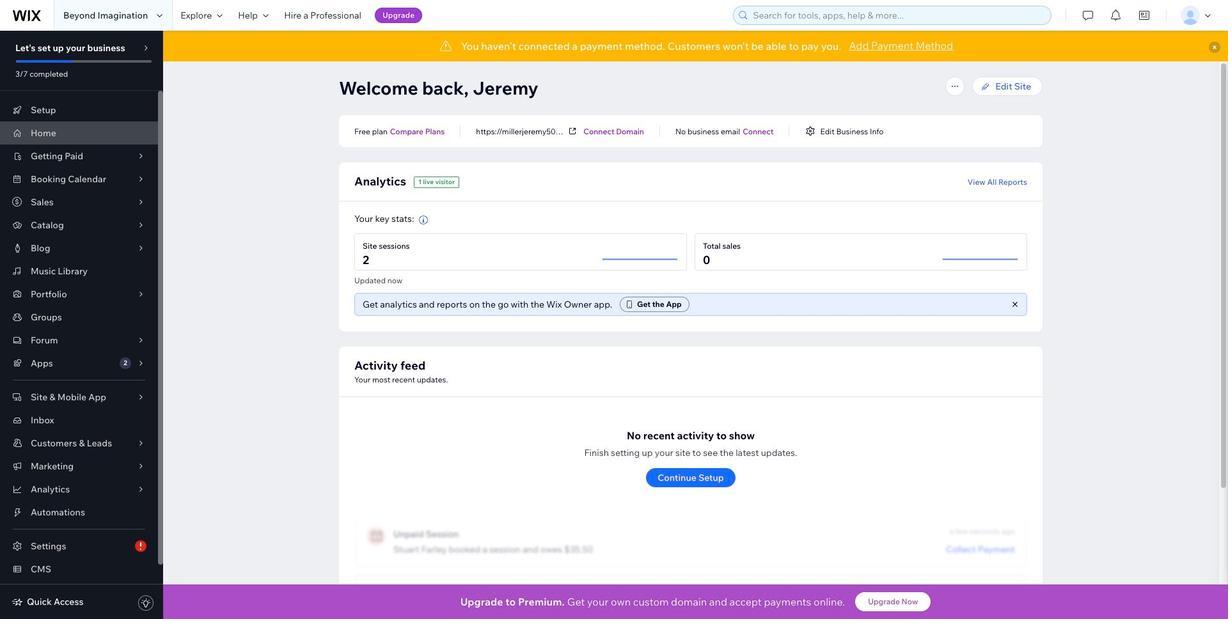 Task type: vqa. For each thing, say whether or not it's contained in the screenshot.
Click Me
no



Task type: locate. For each thing, give the bounding box(es) containing it.
Search for tools, apps, help & more... field
[[750, 6, 1048, 24]]

alert
[[163, 31, 1229, 61]]

sidebar element
[[0, 31, 163, 620]]



